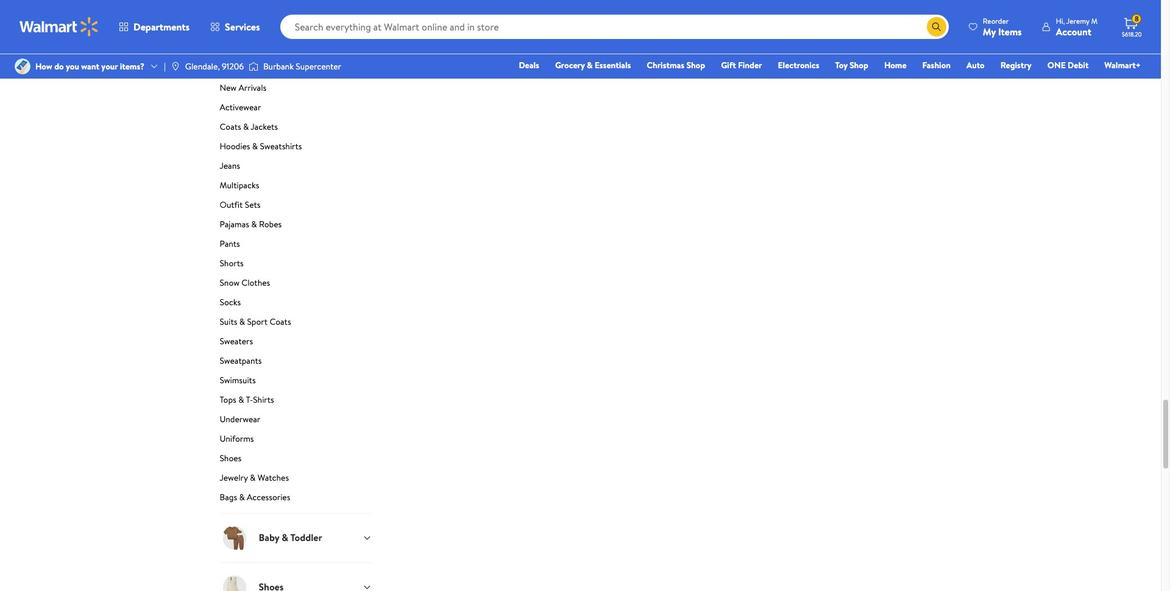 Task type: vqa. For each thing, say whether or not it's contained in the screenshot.
the rightmost Card
no



Task type: locate. For each thing, give the bounding box(es) containing it.
glendale,
[[185, 60, 220, 73]]

shoes
[[220, 452, 242, 464]]

auto link
[[961, 59, 991, 72]]

hi,
[[1056, 16, 1065, 26]]

0 vertical spatial coats
[[220, 120, 241, 133]]

suits & sport coats
[[220, 316, 291, 328]]

swimsuits
[[220, 374, 256, 386]]

home link
[[879, 59, 912, 72]]

departments button
[[109, 12, 200, 41]]

items?
[[120, 60, 145, 73]]

& for sport
[[239, 316, 245, 328]]

toddler
[[290, 531, 322, 545]]

how
[[35, 60, 52, 73]]

departments
[[134, 20, 190, 34]]

coats
[[220, 120, 241, 133], [270, 316, 291, 328]]

& right hoodies
[[252, 140, 258, 152]]

& inside "link"
[[587, 59, 593, 71]]

Search search field
[[280, 15, 949, 39]]

shop right christmas
[[687, 59, 705, 71]]

hoodies & sweatshirts link
[[220, 140, 372, 157]]

coats inside 'link'
[[270, 316, 291, 328]]

jeans link
[[220, 159, 372, 177]]

shop for toy shop
[[850, 59, 869, 71]]

91206
[[222, 60, 244, 73]]

tops & t-shirts link
[[220, 394, 372, 411]]

registry
[[1001, 59, 1032, 71]]

pants
[[220, 238, 240, 250]]

tops
[[220, 394, 236, 406]]

shop left all
[[220, 62, 238, 74]]

&
[[587, 59, 593, 71], [243, 120, 249, 133], [252, 140, 258, 152], [251, 218, 257, 230], [239, 316, 245, 328], [238, 394, 244, 406], [250, 472, 256, 484], [239, 491, 245, 503], [282, 531, 288, 545]]

account
[[1056, 25, 1092, 38]]

& right baby
[[282, 531, 288, 545]]

& inside dropdown button
[[282, 531, 288, 545]]

|
[[164, 60, 166, 73]]

& inside 'link'
[[239, 316, 245, 328]]

shop right toy
[[850, 59, 869, 71]]

auto
[[967, 59, 985, 71]]

one debit link
[[1042, 59, 1095, 72]]

fashion link
[[917, 59, 957, 72]]

snow clothes link
[[220, 277, 372, 294]]

watches
[[258, 472, 289, 484]]

 image
[[249, 60, 259, 73]]

activewear
[[220, 101, 261, 113]]

& for watches
[[250, 472, 256, 484]]

shop for christmas shop
[[687, 59, 705, 71]]

jeans
[[220, 159, 240, 172]]

electronics link
[[773, 59, 825, 72]]

jeremy
[[1067, 16, 1090, 26]]

& right grocery
[[587, 59, 593, 71]]

& right suits
[[239, 316, 245, 328]]

1 horizontal spatial coats
[[270, 316, 291, 328]]

tops & t-shirts
[[220, 394, 274, 406]]

deals link
[[514, 59, 545, 72]]

& for essentials
[[587, 59, 593, 71]]

& left t- at the left of page
[[238, 394, 244, 406]]

snow
[[220, 277, 240, 289]]

want
[[81, 60, 99, 73]]

baby
[[259, 531, 279, 545]]

uniforms link
[[220, 433, 372, 450]]

1 horizontal spatial shop
[[687, 59, 705, 71]]

one debit
[[1048, 59, 1089, 71]]

robes
[[259, 218, 282, 230]]

walmart+ link
[[1099, 59, 1147, 72]]

0 horizontal spatial  image
[[15, 59, 30, 74]]

swimsuits link
[[220, 374, 372, 391]]

multipacks
[[220, 179, 259, 191]]

pants link
[[220, 238, 372, 255]]

bags & accessories link
[[220, 491, 372, 513]]

$618.20
[[1122, 30, 1142, 38]]

hoodies
[[220, 140, 250, 152]]

1 vertical spatial coats
[[270, 316, 291, 328]]

socks
[[220, 296, 241, 308]]

shirts
[[253, 394, 274, 406]]

 image
[[15, 59, 30, 74], [171, 62, 180, 71]]

sweatpants
[[220, 355, 262, 367]]

& left robes
[[251, 218, 257, 230]]

deals
[[519, 59, 539, 71]]

registry link
[[995, 59, 1037, 72]]

burbank
[[263, 60, 294, 73]]

& right jewelry
[[250, 472, 256, 484]]

uniforms
[[220, 433, 254, 445]]

coats up hoodies
[[220, 120, 241, 133]]

walmart image
[[20, 17, 99, 37]]

2 horizontal spatial shop
[[850, 59, 869, 71]]

new
[[220, 81, 237, 94]]

coats right sport
[[270, 316, 291, 328]]

shop all link
[[220, 62, 372, 79]]

 image left how
[[15, 59, 30, 74]]

1 horizontal spatial  image
[[171, 62, 180, 71]]

& for sweatshirts
[[252, 140, 258, 152]]

jackets
[[251, 120, 278, 133]]

 image right |
[[171, 62, 180, 71]]

christmas
[[647, 59, 685, 71]]

grocery & essentials link
[[550, 59, 637, 72]]

& right bags
[[239, 491, 245, 503]]

shoes link
[[220, 452, 372, 469]]

gift
[[721, 59, 736, 71]]

& left jackets
[[243, 120, 249, 133]]

you
[[66, 60, 79, 73]]

my
[[983, 25, 996, 38]]



Task type: describe. For each thing, give the bounding box(es) containing it.
arrivals
[[239, 81, 267, 94]]

coats & jackets link
[[220, 120, 372, 138]]

boys button
[[220, 13, 372, 62]]

one
[[1048, 59, 1066, 71]]

pajamas & robes
[[220, 218, 282, 230]]

shorts
[[220, 257, 244, 269]]

outfit sets link
[[220, 198, 372, 216]]

jewelry
[[220, 472, 248, 484]]

outfit
[[220, 198, 243, 211]]

gift finder
[[721, 59, 762, 71]]

glendale, 91206
[[185, 60, 244, 73]]

Walmart Site-Wide search field
[[280, 15, 949, 39]]

walmart+
[[1105, 59, 1141, 71]]

fashion
[[923, 59, 951, 71]]

 image for glendale, 91206
[[171, 62, 180, 71]]

0 horizontal spatial coats
[[220, 120, 241, 133]]

toy shop link
[[830, 59, 874, 72]]

multipacks link
[[220, 179, 372, 196]]

toy
[[836, 59, 848, 71]]

& for robes
[[251, 218, 257, 230]]

clothes
[[242, 277, 270, 289]]

8 $618.20
[[1122, 14, 1142, 38]]

bags
[[220, 491, 237, 503]]

shop all
[[220, 62, 250, 74]]

baby & toddler
[[259, 531, 322, 545]]

do
[[54, 60, 64, 73]]

sets
[[245, 198, 261, 211]]

sweatpants link
[[220, 355, 372, 372]]

outfit sets
[[220, 198, 261, 211]]

electronics
[[778, 59, 820, 71]]

& for toddler
[[282, 531, 288, 545]]

toy shop
[[836, 59, 869, 71]]

reorder my items
[[983, 16, 1022, 38]]

sport
[[247, 316, 268, 328]]

8
[[1135, 14, 1139, 24]]

underwear
[[220, 413, 261, 425]]

activewear link
[[220, 101, 372, 118]]

your
[[101, 60, 118, 73]]

sweaters link
[[220, 335, 372, 352]]

new arrivals
[[220, 81, 267, 94]]

finder
[[738, 59, 762, 71]]

 image for how do you want your items?
[[15, 59, 30, 74]]

essentials
[[595, 59, 631, 71]]

how do you want your items?
[[35, 60, 145, 73]]

new arrivals link
[[220, 81, 372, 98]]

items
[[999, 25, 1022, 38]]

suits & sport coats link
[[220, 316, 372, 333]]

& for accessories
[[239, 491, 245, 503]]

supercenter
[[296, 60, 341, 73]]

snow clothes
[[220, 277, 270, 289]]

search icon image
[[932, 22, 942, 32]]

christmas shop link
[[642, 59, 711, 72]]

gift finder link
[[716, 59, 768, 72]]

home
[[885, 59, 907, 71]]

boys
[[259, 31, 279, 44]]

jewelry & watches link
[[220, 472, 372, 489]]

shorts link
[[220, 257, 372, 274]]

christmas shop
[[647, 59, 705, 71]]

all
[[240, 62, 250, 74]]

& for t-
[[238, 394, 244, 406]]

reorder
[[983, 16, 1009, 26]]

coats & jackets
[[220, 120, 278, 133]]

bags & accessories
[[220, 491, 290, 503]]

underwear link
[[220, 413, 372, 430]]

hi, jeremy m account
[[1056, 16, 1098, 38]]

debit
[[1068, 59, 1089, 71]]

pajamas & robes link
[[220, 218, 372, 235]]

baby & toddler button
[[220, 513, 372, 562]]

suits
[[220, 316, 237, 328]]

0 horizontal spatial shop
[[220, 62, 238, 74]]

& for jackets
[[243, 120, 249, 133]]



